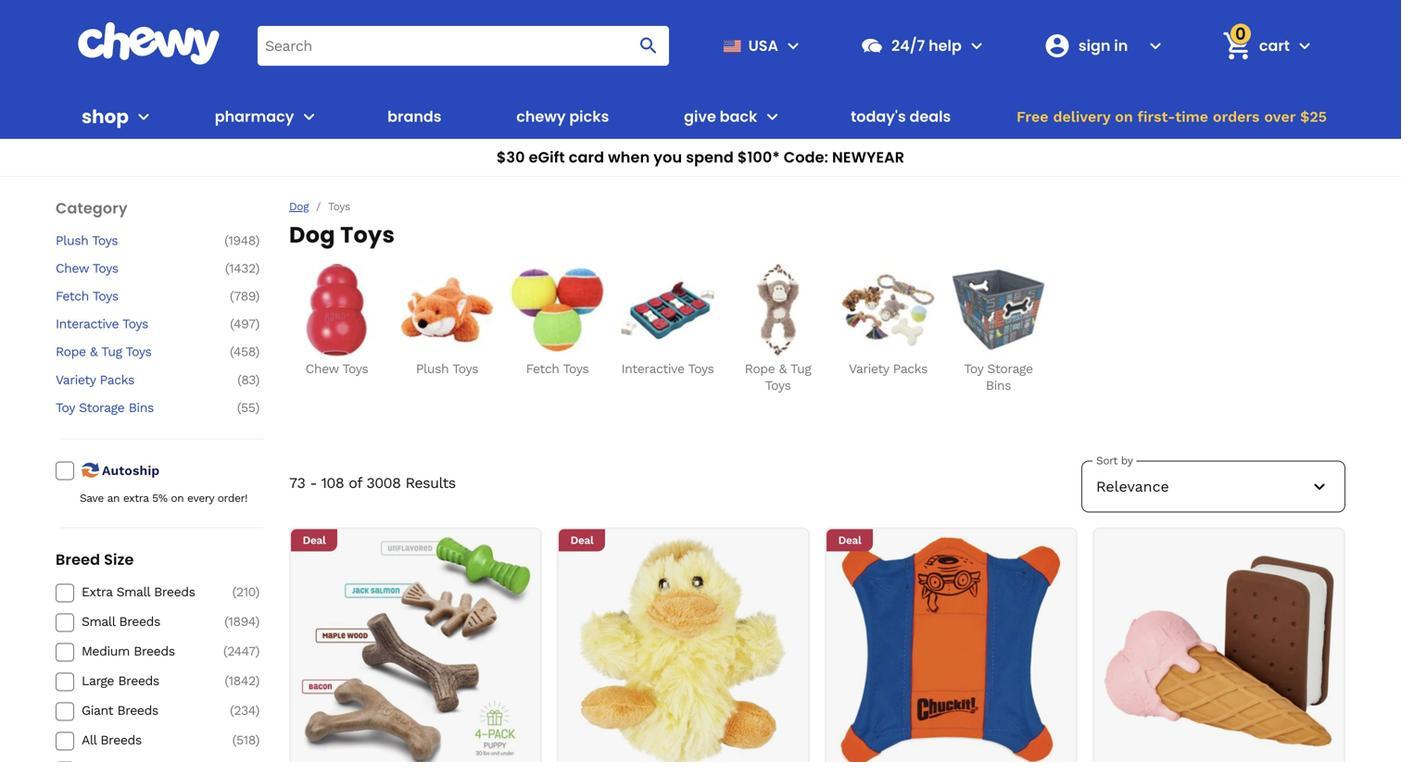 Task type: locate. For each thing, give the bounding box(es) containing it.
on right 5%
[[171, 492, 184, 505]]

24/7 help link
[[853, 23, 962, 68]]

1 deal from the left
[[303, 534, 326, 547]]

) for ( 234 )
[[255, 703, 260, 719]]

0 horizontal spatial fetch toys
[[56, 289, 118, 304]]

9 ) from the top
[[255, 614, 260, 630]]

help menu image
[[966, 35, 988, 57]]

0 horizontal spatial plush toys
[[56, 233, 118, 248]]

1 vertical spatial rope & tug toys
[[745, 362, 811, 393]]

1 horizontal spatial variety
[[849, 362, 889, 377]]

11 ) from the top
[[255, 674, 260, 689]]

0 horizontal spatial deal
[[303, 534, 326, 547]]

3 deal from the left
[[839, 534, 862, 547]]

2 deal from the left
[[571, 534, 594, 547]]

4 ) from the top
[[255, 317, 260, 332]]

toy storage bins up autoship
[[56, 400, 154, 416]]

( down ( 497 )
[[230, 345, 233, 360]]

1 horizontal spatial fetch toys
[[526, 362, 589, 377]]

size
[[104, 550, 134, 570]]

dog toys
[[289, 220, 395, 251]]

( down 458
[[237, 372, 241, 388]]

0 vertical spatial bins
[[986, 378, 1011, 393]]

give back menu image
[[761, 106, 784, 128]]

0 horizontal spatial rope & tug toys link
[[56, 344, 213, 361]]

benebone multipack durable dog chew toy, 4 count, x-small image
[[301, 537, 531, 763]]

fetch toys down fetch toys image
[[526, 362, 589, 377]]

10 ) from the top
[[255, 644, 260, 659]]

bins down toy storage bins image
[[986, 378, 1011, 393]]

storage
[[988, 362, 1033, 377], [79, 400, 125, 416]]

Product search field
[[258, 26, 669, 66]]

interactive toys link inside list
[[620, 264, 716, 378]]

1 horizontal spatial packs
[[893, 362, 928, 377]]

rope
[[56, 345, 86, 360], [745, 362, 775, 377]]

menu image for usa dropdown button on the top of page
[[782, 35, 805, 57]]

3 ) from the top
[[255, 289, 260, 304]]

) up ( 1432 )
[[255, 233, 260, 248]]

time
[[1176, 108, 1209, 126]]

today's
[[851, 106, 906, 127]]

1 horizontal spatial &
[[779, 362, 787, 377]]

deal for chuckit! flying squirrel dog toy, color varies, medium image at the bottom right of the page
[[839, 534, 862, 547]]

brands
[[388, 106, 442, 127]]

210
[[236, 585, 255, 600]]

packs
[[893, 362, 928, 377], [100, 372, 134, 388]]

1 horizontal spatial plush toys link
[[400, 264, 495, 378]]

breeds down extra small breeds
[[119, 614, 160, 630]]

0 horizontal spatial variety packs
[[56, 372, 134, 388]]

dog for dog
[[289, 200, 309, 213]]

1 horizontal spatial fetch
[[526, 362, 559, 377]]

( up '2447'
[[224, 614, 228, 630]]

( down 234
[[232, 733, 236, 748]]

on
[[1115, 108, 1133, 126], [171, 492, 184, 505]]

all
[[82, 733, 96, 748]]

12 ) from the top
[[255, 703, 260, 719]]

0 horizontal spatial on
[[171, 492, 184, 505]]

1 horizontal spatial plush
[[416, 362, 449, 377]]

) for ( 1948 )
[[255, 233, 260, 248]]

chuckit! flying squirrel dog toy, color varies, medium image
[[837, 537, 1066, 763]]

autoship link
[[80, 459, 213, 481]]

delivery
[[1053, 108, 1111, 126]]

) for ( 83 )
[[255, 372, 260, 388]]

packs inside list
[[893, 362, 928, 377]]

( down 1948
[[225, 261, 229, 276]]

deals
[[910, 106, 951, 127]]

interactive inside list
[[622, 362, 685, 377]]

) up the ( 458 )
[[255, 317, 260, 332]]

rope & tug toys image
[[732, 264, 825, 357]]

) up the ( 1894 )
[[255, 585, 260, 600]]

0 vertical spatial menu image
[[782, 35, 805, 57]]

chew toys down 'category'
[[56, 261, 118, 276]]

0 horizontal spatial interactive
[[56, 317, 119, 332]]

1 vertical spatial interactive toys
[[622, 362, 714, 377]]

1 vertical spatial bins
[[129, 400, 154, 416]]

) for ( 1842 )
[[255, 674, 260, 689]]

giant
[[82, 703, 113, 719]]

1 horizontal spatial interactive toys
[[622, 362, 714, 377]]

egift
[[529, 147, 565, 168]]

) down "( 83 )"
[[255, 400, 260, 416]]

5 ) from the top
[[255, 345, 260, 360]]

storage up autoship
[[79, 400, 125, 416]]

1 horizontal spatial storage
[[988, 362, 1033, 377]]

fetch down 'category'
[[56, 289, 89, 304]]

( 1432 )
[[225, 261, 260, 276]]

plush toys down 'category'
[[56, 233, 118, 248]]

0 horizontal spatial plush
[[56, 233, 88, 248]]

0 horizontal spatial chew toys
[[56, 261, 118, 276]]

1 horizontal spatial small
[[116, 585, 150, 600]]

( down '2447'
[[225, 674, 229, 689]]

fetch down fetch toys image
[[526, 362, 559, 377]]

1 vertical spatial plush toys link
[[400, 264, 495, 378]]

small up small breeds
[[116, 585, 150, 600]]

1 vertical spatial toy
[[56, 400, 75, 416]]

( down "( 83 )"
[[237, 400, 241, 416]]

Search text field
[[258, 26, 669, 66]]

plush down plush toys image
[[416, 362, 449, 377]]

24/7 help
[[892, 35, 962, 56]]

1 vertical spatial menu image
[[133, 106, 155, 128]]

1 horizontal spatial on
[[1115, 108, 1133, 126]]

interactive
[[56, 317, 119, 332], [622, 362, 685, 377]]

1 vertical spatial fetch toys
[[526, 362, 589, 377]]

plush
[[56, 233, 88, 248], [416, 362, 449, 377]]

submit search image
[[638, 35, 660, 57]]

)
[[255, 233, 260, 248], [255, 261, 260, 276], [255, 289, 260, 304], [255, 317, 260, 332], [255, 345, 260, 360], [255, 372, 260, 388], [255, 400, 260, 416], [255, 585, 260, 600], [255, 614, 260, 630], [255, 644, 260, 659], [255, 674, 260, 689], [255, 703, 260, 719], [255, 733, 260, 748]]

fetch toys
[[56, 289, 118, 304], [526, 362, 589, 377]]

giant breeds link
[[82, 703, 213, 720]]

breeds down giant breeds
[[100, 733, 142, 748]]

orders
[[1213, 108, 1260, 126]]

plush toys
[[56, 233, 118, 248], [416, 362, 478, 377]]

) down ( 234 )
[[255, 733, 260, 748]]

0 vertical spatial interactive
[[56, 317, 119, 332]]

all breeds link
[[82, 733, 213, 749]]

&
[[90, 345, 98, 360], [779, 362, 787, 377]]

kong plush duck dog toy, small image
[[569, 537, 799, 763]]

1 vertical spatial plush
[[416, 362, 449, 377]]

) up "( 83 )"
[[255, 345, 260, 360]]

variety
[[849, 362, 889, 377], [56, 372, 96, 388]]

fetch toys image
[[511, 264, 604, 357]]

medium
[[82, 644, 130, 659]]

storage down toy storage bins image
[[988, 362, 1033, 377]]

-
[[310, 475, 317, 492]]

toy storage bins down toy storage bins image
[[964, 362, 1033, 393]]

toys
[[328, 200, 350, 213], [340, 220, 395, 251], [92, 233, 118, 248], [93, 261, 118, 276], [93, 289, 118, 304], [123, 317, 148, 332], [126, 345, 152, 360], [343, 362, 368, 377], [453, 362, 478, 377], [563, 362, 589, 377], [688, 362, 714, 377], [765, 378, 791, 393]]

( for 83
[[237, 372, 241, 388]]

1 vertical spatial dog
[[289, 220, 335, 251]]

0 horizontal spatial &
[[90, 345, 98, 360]]

small down "extra" at the left bottom of the page
[[82, 614, 115, 630]]

( 1842 )
[[225, 674, 260, 689]]

plush toys down plush toys image
[[416, 362, 478, 377]]

list
[[289, 264, 1346, 394]]

73 - 108 of 3008 results
[[289, 475, 456, 492]]

1 vertical spatial tug
[[791, 362, 811, 377]]

1 vertical spatial on
[[171, 492, 184, 505]]

1 dog from the top
[[289, 200, 309, 213]]

1 horizontal spatial variety packs
[[849, 362, 928, 377]]

( 518 )
[[232, 733, 260, 748]]

deal for kong plush duck dog toy, small image
[[571, 534, 594, 547]]

breeds down small breeds link
[[134, 644, 175, 659]]

packs up autoship
[[100, 372, 134, 388]]

1 vertical spatial chew
[[306, 362, 339, 377]]

0 vertical spatial storage
[[988, 362, 1033, 377]]

0 horizontal spatial interactive toys
[[56, 317, 148, 332]]

on left first- on the right
[[1115, 108, 1133, 126]]

0 horizontal spatial packs
[[100, 372, 134, 388]]

2 dog from the top
[[289, 220, 335, 251]]

sign
[[1079, 35, 1111, 56]]

0 horizontal spatial chew
[[56, 261, 89, 276]]

) up ( 55 )
[[255, 372, 260, 388]]

( for 789
[[230, 289, 234, 304]]

0 vertical spatial on
[[1115, 108, 1133, 126]]

chew toys link down 'category'
[[56, 261, 213, 277]]

sign in
[[1079, 35, 1128, 56]]

0 horizontal spatial variety packs link
[[56, 372, 213, 389]]

0 horizontal spatial storage
[[79, 400, 125, 416]]

0 vertical spatial toy storage bins
[[964, 362, 1033, 393]]

( down 1842 at the bottom of the page
[[230, 703, 234, 719]]

plush toys link
[[56, 233, 213, 249], [400, 264, 495, 378]]

) down the ( 210 )
[[255, 614, 260, 630]]

) up 789
[[255, 261, 260, 276]]

) up '( 1842 )'
[[255, 644, 260, 659]]

large breeds
[[82, 674, 159, 689]]

chew down 'category'
[[56, 261, 89, 276]]

1 vertical spatial &
[[779, 362, 787, 377]]

menu image right shop
[[133, 106, 155, 128]]

1 horizontal spatial toy
[[964, 362, 984, 377]]

( up ( 1432 )
[[224, 233, 228, 248]]

menu image inside shop dropdown button
[[133, 106, 155, 128]]

0 horizontal spatial fetch toys link
[[56, 288, 213, 305]]

0 vertical spatial dog
[[289, 200, 309, 213]]

variety packs inside list
[[849, 362, 928, 377]]

13 ) from the top
[[255, 733, 260, 748]]

newyear
[[832, 147, 905, 168]]

1 horizontal spatial rope
[[745, 362, 775, 377]]

chew toys down chew toys image
[[306, 362, 368, 377]]

dog up dog toys on the left of page
[[289, 200, 309, 213]]

plush toys link inside list
[[400, 264, 495, 378]]

1 horizontal spatial chew
[[306, 362, 339, 377]]

( down 1432
[[230, 289, 234, 304]]

large breeds link
[[82, 673, 213, 690]]

0 vertical spatial rope & tug toys
[[56, 345, 152, 360]]

( 210 )
[[232, 585, 260, 600]]

) up ( 234 )
[[255, 674, 260, 689]]

0 vertical spatial interactive toys
[[56, 317, 148, 332]]

1 vertical spatial interactive
[[622, 362, 685, 377]]

bins inside toy storage bins
[[986, 378, 1011, 393]]

today's deals link
[[844, 95, 959, 139]]

autoship
[[102, 463, 160, 479]]

bins
[[986, 378, 1011, 393], [129, 400, 154, 416]]

interactive toys link
[[620, 264, 716, 378], [56, 316, 213, 333]]

toy storage bins image
[[952, 264, 1045, 357]]

0 vertical spatial plush
[[56, 233, 88, 248]]

) up ( 518 )
[[255, 703, 260, 719]]

interactive toys image
[[622, 264, 714, 357]]

24/7
[[892, 35, 925, 56]]

small breeds link
[[82, 614, 213, 631]]

1 vertical spatial plush toys
[[416, 362, 478, 377]]

dog
[[289, 200, 309, 213], [289, 220, 335, 251]]

6 ) from the top
[[255, 372, 260, 388]]

1 vertical spatial toy storage bins link
[[56, 400, 213, 417]]

breeds for large breeds
[[118, 674, 159, 689]]

extra
[[123, 492, 149, 505]]

breeds down the medium breeds link
[[118, 674, 159, 689]]

rope & tug toys
[[56, 345, 152, 360], [745, 362, 811, 393]]

7 ) from the top
[[255, 400, 260, 416]]

plush down 'category'
[[56, 233, 88, 248]]

$100*
[[738, 147, 780, 168]]

0 horizontal spatial rope
[[56, 345, 86, 360]]

( up 458
[[230, 317, 234, 332]]

0 vertical spatial &
[[90, 345, 98, 360]]

1 vertical spatial small
[[82, 614, 115, 630]]

0 horizontal spatial menu image
[[133, 106, 155, 128]]

1 horizontal spatial toy storage bins link
[[951, 264, 1047, 394]]

0 horizontal spatial tug
[[101, 345, 122, 360]]

234
[[234, 703, 255, 719]]

plush toys inside list
[[416, 362, 478, 377]]

0 horizontal spatial fetch
[[56, 289, 89, 304]]

giant breeds
[[82, 703, 158, 719]]

plush inside list
[[416, 362, 449, 377]]

chewy support image
[[860, 34, 884, 58]]

1 horizontal spatial fetch toys link
[[510, 264, 605, 378]]

menu image right usa
[[782, 35, 805, 57]]

8 ) from the top
[[255, 585, 260, 600]]

1 horizontal spatial chew toys
[[306, 362, 368, 377]]

1 horizontal spatial deal
[[571, 534, 594, 547]]

( down the ( 1894 )
[[223, 644, 227, 659]]

dog down dog link
[[289, 220, 335, 251]]

list containing chew toys
[[289, 264, 1346, 394]]

2 ) from the top
[[255, 261, 260, 276]]

chew toys image
[[291, 264, 383, 357]]

chew down chew toys image
[[306, 362, 339, 377]]

bins up autoship link
[[129, 400, 154, 416]]

( for 1894
[[224, 614, 228, 630]]

chew toys link
[[56, 261, 213, 277], [289, 264, 385, 378]]

1 vertical spatial toy storage bins
[[56, 400, 154, 416]]

0 vertical spatial toy
[[964, 362, 984, 377]]

1 horizontal spatial rope & tug toys
[[745, 362, 811, 393]]

1 horizontal spatial menu image
[[782, 35, 805, 57]]

518
[[236, 733, 255, 748]]

menu image inside usa dropdown button
[[782, 35, 805, 57]]

458
[[233, 345, 255, 360]]

first-
[[1138, 108, 1176, 126]]

code:
[[784, 147, 829, 168]]

) up ( 497 )
[[255, 289, 260, 304]]

( for 55
[[237, 400, 241, 416]]

1 horizontal spatial toy storage bins
[[964, 362, 1033, 393]]

1 horizontal spatial interactive
[[622, 362, 685, 377]]

rope inside rope & tug toys
[[745, 362, 775, 377]]

1 vertical spatial chew toys
[[306, 362, 368, 377]]

( for 1842
[[225, 674, 229, 689]]

small
[[116, 585, 150, 600], [82, 614, 115, 630]]

chew toys link down dog toys on the left of page
[[289, 264, 385, 378]]

toy
[[964, 362, 984, 377], [56, 400, 75, 416]]

1 horizontal spatial plush toys
[[416, 362, 478, 377]]

breeds down large breeds link
[[117, 703, 158, 719]]

menu image
[[782, 35, 805, 57], [133, 106, 155, 128]]

1 vertical spatial rope
[[745, 362, 775, 377]]

packs down variety packs 'image'
[[893, 362, 928, 377]]

1 vertical spatial fetch
[[526, 362, 559, 377]]

help
[[929, 35, 962, 56]]

give back link
[[677, 95, 758, 139]]

0 horizontal spatial plush toys link
[[56, 233, 213, 249]]

fetch toys down 'category'
[[56, 289, 118, 304]]

1 ) from the top
[[255, 233, 260, 248]]

spend
[[686, 147, 734, 168]]

( up 1894
[[232, 585, 236, 600]]

1 horizontal spatial interactive toys link
[[620, 264, 716, 378]]



Task type: vqa. For each thing, say whether or not it's contained in the screenshot.
'Toys' in the The Rope & Tug Toys
yes



Task type: describe. For each thing, give the bounding box(es) containing it.
brands link
[[380, 95, 449, 139]]

789
[[234, 289, 255, 304]]

0 horizontal spatial toy storage bins
[[56, 400, 154, 416]]

menu image for shop dropdown button
[[133, 106, 155, 128]]

dog link
[[289, 200, 309, 214]]

83
[[241, 372, 255, 388]]

$30 egift card when you spend $100* code: newyear
[[497, 147, 905, 168]]

of
[[349, 475, 362, 492]]

variety inside list
[[849, 362, 889, 377]]

fetch inside list
[[526, 362, 559, 377]]

toy inside toy storage bins
[[964, 362, 984, 377]]

1432
[[229, 261, 255, 276]]

free delivery on first-time orders over $25
[[1017, 108, 1327, 126]]

card
[[569, 147, 605, 168]]

free
[[1017, 108, 1049, 126]]

0 horizontal spatial variety
[[56, 372, 96, 388]]

save an extra 5% on every order!
[[80, 492, 248, 505]]

( for 518
[[232, 733, 236, 748]]

back
[[720, 106, 758, 127]]

pharmacy menu image
[[298, 106, 320, 128]]

3008
[[366, 475, 401, 492]]

an
[[107, 492, 120, 505]]

1 vertical spatial storage
[[79, 400, 125, 416]]

1 horizontal spatial chew toys link
[[289, 264, 385, 378]]

variety packs image
[[842, 264, 935, 357]]

( for 2447
[[223, 644, 227, 659]]

( 497 )
[[230, 317, 260, 332]]

over
[[1265, 108, 1296, 126]]

site banner
[[0, 0, 1402, 177]]

breed size
[[56, 550, 134, 570]]

1894
[[228, 614, 255, 630]]

0 horizontal spatial small
[[82, 614, 115, 630]]

) for ( 458 )
[[255, 345, 260, 360]]

( 789 )
[[230, 289, 260, 304]]

0 vertical spatial toy storage bins link
[[951, 264, 1047, 394]]

( 234 )
[[230, 703, 260, 719]]

extra small breeds
[[82, 585, 195, 600]]

) for ( 497 )
[[255, 317, 260, 332]]

items image
[[1221, 30, 1254, 62]]

) for ( 55 )
[[255, 400, 260, 416]]

breeds for giant breeds
[[117, 703, 158, 719]]

0 horizontal spatial chew toys link
[[56, 261, 213, 277]]

0 horizontal spatial interactive toys link
[[56, 316, 213, 333]]

on inside button
[[1115, 108, 1133, 126]]

small breeds
[[82, 614, 160, 630]]

2447
[[227, 644, 255, 659]]

( for 497
[[230, 317, 234, 332]]

order!
[[218, 492, 248, 505]]

1 horizontal spatial tug
[[791, 362, 811, 377]]

0 vertical spatial fetch
[[56, 289, 89, 304]]

0 vertical spatial plush toys
[[56, 233, 118, 248]]

sign in link
[[1036, 23, 1141, 68]]

all breeds
[[82, 733, 142, 748]]

$25
[[1301, 108, 1327, 126]]

$30
[[497, 147, 525, 168]]

breeds for small breeds
[[119, 614, 160, 630]]

0 vertical spatial small
[[116, 585, 150, 600]]

today's deals
[[851, 106, 951, 127]]

1948
[[228, 233, 255, 248]]

chew inside list
[[306, 362, 339, 377]]

1842
[[229, 674, 255, 689]]

category
[[56, 198, 128, 219]]

( for 1948
[[224, 233, 228, 248]]

chewy home image
[[77, 22, 221, 65]]

0 vertical spatial rope
[[56, 345, 86, 360]]

in
[[1114, 35, 1128, 56]]

toy storage bins inside list
[[964, 362, 1033, 393]]

0 horizontal spatial toy storage bins link
[[56, 400, 213, 417]]

cart menu image
[[1294, 35, 1316, 57]]

) for ( 2447 )
[[255, 644, 260, 659]]

( for 1432
[[225, 261, 229, 276]]

breed
[[56, 550, 100, 570]]

( 55 )
[[237, 400, 260, 416]]

give back
[[684, 106, 758, 127]]

) for ( 518 )
[[255, 733, 260, 748]]

108
[[321, 475, 344, 492]]

medium breeds
[[82, 644, 175, 659]]

) for ( 789 )
[[255, 289, 260, 304]]

dog for dog toys
[[289, 220, 335, 251]]

) for ( 1894 )
[[255, 614, 260, 630]]

0 vertical spatial chew
[[56, 261, 89, 276]]

large
[[82, 674, 114, 689]]

extra
[[82, 585, 112, 600]]

fetch toys inside list
[[526, 362, 589, 377]]

chewy picks
[[517, 106, 609, 127]]

pharmacy
[[215, 106, 294, 127]]

breeds for medium breeds
[[134, 644, 175, 659]]

you
[[654, 147, 682, 168]]

chewy
[[517, 106, 566, 127]]

breeds for all breeds
[[100, 733, 142, 748]]

1 horizontal spatial rope & tug toys link
[[730, 264, 826, 394]]

free delivery on first-time orders over $25 button
[[1011, 95, 1333, 139]]

0 horizontal spatial rope & tug toys
[[56, 345, 152, 360]]

results
[[406, 475, 456, 492]]

account menu image
[[1145, 35, 1167, 57]]

when
[[608, 147, 650, 168]]

0 vertical spatial chew toys
[[56, 261, 118, 276]]

0 horizontal spatial toy
[[56, 400, 75, 416]]

( 1894 )
[[224, 614, 260, 630]]

picks
[[569, 106, 609, 127]]

0 vertical spatial plush toys link
[[56, 233, 213, 249]]

interactive toys inside list
[[622, 362, 714, 377]]

1 horizontal spatial variety packs link
[[841, 264, 936, 378]]

frisco ice cream sandwich & ice cream cone latex squeaky dog toy, medium, 2 count image
[[1104, 537, 1334, 763]]

( 2447 )
[[223, 644, 260, 659]]

73
[[289, 475, 305, 492]]

0 vertical spatial fetch toys
[[56, 289, 118, 304]]

( for 210
[[232, 585, 236, 600]]

55
[[241, 400, 255, 416]]

0 vertical spatial tug
[[101, 345, 122, 360]]

storage inside toy storage bins
[[988, 362, 1033, 377]]

extra small breeds link
[[82, 584, 213, 601]]

chewy picks link
[[509, 95, 617, 139]]

usa button
[[716, 23, 805, 68]]

deal for benebone multipack durable dog chew toy, 4 count, x-small image at left
[[303, 534, 326, 547]]

497
[[234, 317, 255, 332]]

0 horizontal spatial bins
[[129, 400, 154, 416]]

breeds up small breeds link
[[154, 585, 195, 600]]

save
[[80, 492, 104, 505]]

) for ( 1432 )
[[255, 261, 260, 276]]

( 83 )
[[237, 372, 260, 388]]

cart
[[1260, 35, 1290, 56]]

give
[[684, 106, 716, 127]]

every
[[187, 492, 214, 505]]

rope & tug toys inside list
[[745, 362, 811, 393]]

( 1948 )
[[224, 233, 260, 248]]

) for ( 210 )
[[255, 585, 260, 600]]

plush toys image
[[401, 264, 494, 357]]

pharmacy link
[[207, 95, 294, 139]]

( for 234
[[230, 703, 234, 719]]

( for 458
[[230, 345, 233, 360]]

shop button
[[82, 95, 155, 139]]

usa
[[749, 35, 779, 56]]

chew toys inside list
[[306, 362, 368, 377]]



